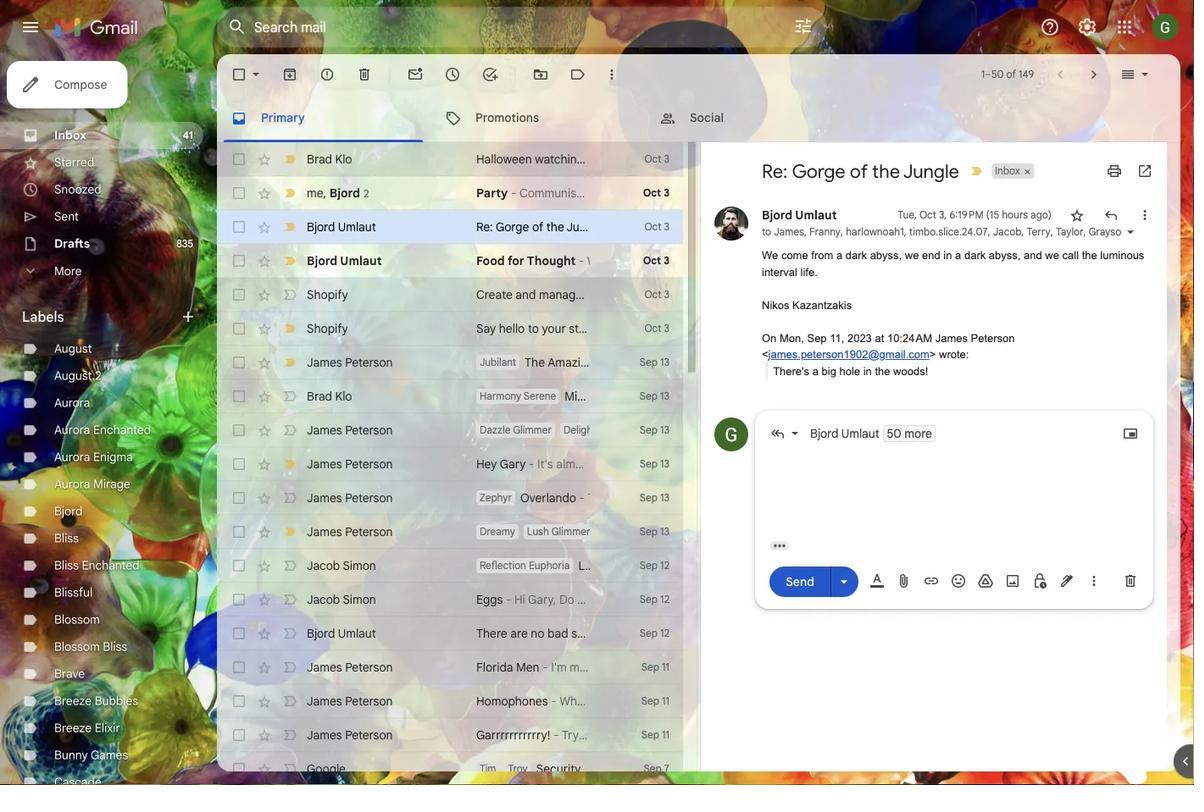Task type: describe. For each thing, give the bounding box(es) containing it.
bjord umlaut 50 more
[[810, 426, 932, 441]]

2 james peterson row from the top
[[217, 515, 788, 549]]

jacob simon for reflection
[[307, 558, 376, 573]]

umlaut for important according to google magic. switch for bjord umlaut
[[340, 253, 382, 268]]

13 row from the top
[[217, 617, 683, 651]]

3,
[[939, 209, 947, 222]]

send button
[[769, 567, 830, 597]]

aurora for aurora enchanted
[[54, 423, 90, 438]]

the inside the we come from a dark abyss, we end in a dark abyss, and we call the luminous interval life.
[[1082, 249, 1097, 262]]

food
[[476, 253, 505, 268]]

, down tue, on the top right of page
[[904, 226, 907, 239]]

more
[[904, 426, 932, 441]]

important according to google magic. switch for shopify
[[281, 320, 298, 337]]

delete image
[[356, 66, 373, 83]]

more button
[[0, 258, 203, 285]]

1 vertical spatial in
[[863, 365, 872, 378]]

aurora enigma link
[[54, 450, 133, 465]]

peterson for 8th row from the bottom
[[345, 491, 393, 505]]

, left the franny
[[804, 226, 807, 239]]

bad
[[548, 626, 568, 641]]

in inside the we come from a dark abyss, we end in a dark abyss, and we call the luminous interval life.
[[943, 249, 952, 262]]

sep for row containing google
[[644, 763, 662, 776]]

homophones
[[476, 694, 548, 709]]

10 row from the top
[[217, 481, 683, 515]]

halloween
[[476, 152, 532, 167]]

escape
[[657, 355, 697, 370]]

more send options image
[[836, 574, 853, 590]]

bjord umlaut for 3rd row from the top of the re: gorge of the jungle main content
[[307, 219, 376, 234]]

breeze elixir
[[54, 721, 120, 736]]

james.peterson1902@gmail.com
[[768, 348, 929, 361]]

labels navigation
[[0, 54, 217, 786]]

aurora mirage
[[54, 477, 130, 492]]

and inside the we come from a dark abyss, we end in a dark abyss, and we call the luminous interval life.
[[1024, 249, 1042, 262]]

1 row from the top
[[217, 142, 683, 176]]

breeze bubbles link
[[54, 694, 138, 709]]

snoozed
[[54, 182, 101, 197]]

primary
[[261, 111, 305, 125]]

breeze for breeze elixir
[[54, 721, 92, 736]]

elixir
[[95, 721, 120, 736]]

the up the thought
[[546, 219, 564, 234]]

simon for reflection
[[343, 558, 376, 573]]

sep for 8th row from the bottom
[[640, 492, 658, 505]]

starred
[[54, 155, 94, 170]]

dreamy
[[480, 526, 515, 539]]

florida men -
[[476, 660, 551, 675]]

3 sep 12 from the top
[[640, 628, 669, 640]]

, down primary tab
[[323, 185, 326, 200]]

brad klo for sep
[[307, 389, 352, 404]]

delight
[[564, 424, 596, 437]]

brad for oct
[[307, 152, 332, 167]]

terry
[[1027, 226, 1051, 239]]

bunny
[[54, 748, 88, 763]]

2023
[[847, 332, 872, 344]]

watching
[[535, 152, 584, 167]]

brad klo for oct
[[307, 152, 352, 167]]

with
[[698, 287, 720, 302]]

glimmer for lush glimmer
[[551, 526, 590, 539]]

1 james peterson from the top
[[307, 355, 393, 370]]

- right the thought
[[579, 253, 584, 268]]

taylor
[[1056, 226, 1084, 239]]

peterson inside on mon, sep 11, 2023 at 10:24 am james peterson <
[[971, 332, 1015, 344]]

sep for 1st james peterson row from the top of the re: gorge of the jungle main content
[[640, 424, 658, 437]]

aurora for aurora enigma
[[54, 450, 90, 465]]

woods!
[[893, 365, 928, 378]]

1 3 from the top
[[664, 153, 669, 166]]

9 row from the top
[[217, 447, 683, 481]]

social tab
[[646, 95, 859, 142]]

0 vertical spatial gorge
[[792, 159, 846, 183]]

primary tab
[[217, 95, 430, 142]]

there's a big hole in the woods!
[[773, 365, 928, 378]]

1 important mainly because it was sent directly to you. switch from the top
[[281, 219, 298, 236]]

call
[[1062, 249, 1079, 262]]

jim-
[[596, 355, 621, 370]]

there's
[[773, 365, 809, 378]]

wrote:
[[939, 348, 969, 361]]

not important switch inside james peterson row
[[281, 422, 298, 439]]

at
[[875, 332, 884, 344]]

13 for the amazing jim-petey: escape extraordanaire
[[660, 356, 669, 369]]

peterson for second james peterson row
[[345, 525, 393, 539]]

klo for sep 13
[[335, 389, 352, 404]]

gmail image
[[54, 10, 147, 44]]

archive image
[[281, 66, 298, 83]]

sep 11 for garrrrrrrrrrry! -
[[641, 729, 669, 742]]

report spam image
[[319, 66, 336, 83]]

sep 13 for miami resort 90% off
[[640, 390, 669, 403]]

store
[[569, 321, 596, 336]]

sep for 16th row from the top of the re: gorge of the jungle main content
[[641, 729, 659, 742]]

sep for third row from the bottom of the re: gorge of the jungle main content
[[641, 695, 659, 708]]

12 for eggs -
[[660, 594, 669, 606]]

90%
[[638, 389, 663, 404]]

show details image
[[1125, 227, 1136, 237]]

eggs -
[[476, 592, 514, 607]]

me , bjord 2
[[307, 185, 369, 200]]

settings image
[[1077, 17, 1097, 37]]

james.peterson1902@gmail.com > wrote:
[[768, 348, 969, 361]]

bliss for bliss "link"
[[54, 531, 79, 546]]

sent link
[[54, 209, 79, 224]]

the down james.peterson1902@gmail.com > wrote:
[[875, 365, 890, 378]]

app
[[788, 287, 809, 302]]

luminous
[[1100, 249, 1144, 262]]

there are no bad suggestions... link
[[476, 625, 646, 642]]

0 horizontal spatial re:
[[476, 219, 493, 234]]

7 james peterson from the top
[[307, 694, 393, 709]]

hey
[[476, 457, 497, 472]]

amazing
[[548, 355, 594, 370]]

blossom for blossom bliss
[[54, 640, 100, 655]]

zephyr overlando -
[[480, 491, 588, 505]]

florida
[[476, 660, 513, 675]]

, right show details image
[[1170, 226, 1176, 239]]

>
[[929, 348, 936, 361]]

1 horizontal spatial 50
[[991, 68, 1004, 81]]

bliss enchanted
[[54, 558, 139, 573]]

are
[[510, 626, 528, 641]]

eggs
[[476, 592, 503, 607]]

off
[[666, 389, 681, 404]]

13 for overlando
[[660, 492, 669, 505]]

there
[[476, 626, 507, 641]]

insert files using drive image
[[977, 573, 994, 590]]

sep 7
[[644, 763, 669, 776]]

reflection
[[480, 560, 526, 572]]

jacob for eggs -
[[307, 592, 340, 607]]

breeze for breeze bubbles
[[54, 694, 92, 709]]

kazantzakis
[[792, 299, 852, 311]]

11 for florida men -
[[662, 661, 669, 674]]

row containing me
[[217, 176, 683, 210]]

6 sep 13 from the top
[[640, 526, 669, 539]]

labels image
[[569, 66, 586, 83]]

oct 3 right movie
[[644, 153, 669, 166]]

7 row from the top
[[217, 346, 779, 380]]

online
[[612, 287, 645, 302]]

google
[[307, 762, 346, 777]]

1 vertical spatial of
[[850, 159, 868, 183]]

1 not important switch from the top
[[281, 286, 298, 303]]

Not starred checkbox
[[1069, 207, 1086, 224]]

bjord umlaut for fourth row from the top of the re: gorge of the jungle main content
[[307, 253, 382, 268]]

1 we from the left
[[905, 249, 919, 262]]

oct 3 up "create and manage your online business with the shopify app"
[[643, 255, 669, 267]]

toggle confidential mode image
[[1031, 573, 1048, 590]]

we
[[762, 249, 778, 262]]

0 vertical spatial of
[[1006, 68, 1016, 81]]

, down not starred icon
[[1084, 226, 1086, 239]]

bjord link
[[54, 504, 83, 519]]

umlaut for seventh not important switch from the top of the re: gorge of the jungle main content
[[338, 626, 376, 641]]

3 sep 13 from the top
[[640, 424, 669, 437]]

create
[[476, 287, 512, 302]]

big hole
[[822, 365, 860, 378]]

business
[[648, 287, 695, 302]]

3 important mainly because it was sent directly to you. switch from the top
[[281, 456, 298, 473]]

garrrrrrrrrrry!
[[476, 728, 550, 743]]

enchanted for aurora enchanted
[[93, 423, 151, 438]]

older image
[[1086, 66, 1103, 83]]

games
[[91, 748, 128, 763]]

12 for reflection euphoria lakers
[[660, 560, 669, 572]]

2 important according to google magic. switch from the top
[[281, 185, 298, 202]]

2 important mainly because it was sent directly to you. switch from the top
[[281, 354, 298, 371]]

4 james peterson from the top
[[307, 491, 393, 505]]

11 for homophones -
[[662, 695, 669, 708]]

aurora for aurora link
[[54, 396, 90, 411]]

2 inside 'me , bjord 2'
[[363, 187, 369, 200]]

aurora for aurora mirage
[[54, 477, 90, 492]]

4 not important switch from the top
[[281, 490, 298, 507]]

1 vertical spatial 50
[[887, 426, 901, 441]]

labels heading
[[22, 308, 180, 325]]

blossom link
[[54, 613, 100, 628]]

8 james peterson from the top
[[307, 728, 393, 743]]

1 vertical spatial to
[[528, 321, 539, 336]]

149
[[1019, 68, 1034, 81]]

james.peterson1902@gmail.com link
[[768, 348, 929, 361]]

advanced search options image
[[786, 9, 820, 43]]

insert emoji ‪(⌘⇧2)‬ image
[[950, 573, 967, 590]]

0 vertical spatial to
[[762, 226, 771, 239]]

breeze elixir link
[[54, 721, 120, 736]]

sep 13 for -
[[640, 458, 669, 471]]

zephyr
[[480, 492, 512, 505]]

nikos
[[762, 299, 789, 311]]

- right homophones
[[551, 694, 556, 709]]

sep for seventh row from the top of the re: gorge of the jungle main content
[[640, 356, 658, 369]]

11 for garrrrrrrrrrry! -
[[662, 729, 669, 742]]

4 row from the top
[[217, 244, 683, 278]]

bubbles
[[95, 694, 138, 709]]

(15
[[986, 209, 999, 222]]

the
[[525, 355, 545, 370]]

2 abyss, from the left
[[989, 249, 1021, 262]]

toggle split pane mode image
[[1119, 66, 1136, 83]]

oct inside cell
[[919, 209, 936, 222]]

more
[[54, 264, 82, 279]]

bjord umlaut for 13th row from the top of the re: gorge of the jungle main content
[[307, 626, 376, 641]]

aurora enchanted
[[54, 423, 151, 438]]

3 james peterson from the top
[[307, 457, 393, 472]]

overlando
[[520, 491, 576, 505]]

inbox for inbox button
[[995, 165, 1020, 178]]

insert signature image
[[1058, 573, 1075, 590]]

august for august link
[[54, 342, 92, 356]]

we come from a dark abyss, we end in a dark abyss, and we call the luminous interval life.
[[762, 249, 1144, 278]]

breeze bubbles
[[54, 694, 138, 709]]

jacob simon for eggs
[[307, 592, 376, 607]]

serene
[[524, 390, 556, 403]]

jubilant
[[480, 356, 516, 369]]

12 row from the top
[[217, 583, 683, 617]]

13 for -
[[660, 458, 669, 471]]

re: gorge of the jungle main content
[[217, 54, 1194, 786]]



Task type: vqa. For each thing, say whether or not it's contained in the screenshot.
To Chris Street
no



Task type: locate. For each thing, give the bounding box(es) containing it.
2 11 from the top
[[662, 695, 669, 708]]

0 vertical spatial your
[[585, 287, 609, 302]]

0 vertical spatial jungle
[[903, 159, 959, 183]]

we left "call"
[[1045, 249, 1059, 262]]

1 vertical spatial jacob
[[307, 558, 340, 573]]

12
[[660, 560, 669, 572], [660, 594, 669, 606], [660, 628, 669, 640]]

2 breeze from the top
[[54, 721, 92, 736]]

bjord inside "labels" navigation
[[54, 504, 83, 519]]

16 row from the top
[[217, 719, 683, 753]]

the right "with" at the right top
[[723, 287, 741, 302]]

2 not important switch from the top
[[281, 388, 298, 405]]

your for manage
[[585, 287, 609, 302]]

0 horizontal spatial abyss,
[[870, 249, 902, 262]]

glimmer down serene
[[513, 424, 552, 437]]

<
[[762, 348, 768, 361]]

life.
[[800, 266, 818, 278]]

1 horizontal spatial we
[[1045, 249, 1059, 262]]

breeze down brave
[[54, 694, 92, 709]]

important mainly because it was sent directly to you. switch
[[281, 219, 298, 236], [281, 354, 298, 371], [281, 456, 298, 473], [281, 524, 298, 541]]

sep for sixth row from the bottom of the re: gorge of the jungle main content
[[640, 594, 658, 606]]

2 vertical spatial sep 11
[[641, 729, 669, 742]]

peterson for third row from the bottom of the re: gorge of the jungle main content
[[345, 694, 393, 709]]

1 brad klo from the top
[[307, 152, 352, 167]]

1 12 from the top
[[660, 560, 669, 572]]

5 13 from the top
[[660, 492, 669, 505]]

1 vertical spatial simon
[[343, 592, 376, 607]]

row down dazzle
[[217, 447, 683, 481]]

0 vertical spatial brad klo
[[307, 152, 352, 167]]

bliss for bliss enchanted
[[54, 558, 79, 573]]

1 horizontal spatial re: gorge of the jungle
[[762, 159, 959, 183]]

2 row from the top
[[217, 176, 683, 210]]

sep inside on mon, sep 11, 2023 at 10:24 am james peterson <
[[807, 332, 827, 344]]

2 brad from the top
[[307, 389, 332, 404]]

enchanted
[[93, 423, 151, 438], [82, 558, 139, 573]]

re: gorge of the jungle link
[[476, 219, 602, 236]]

1 vertical spatial 12
[[660, 594, 669, 606]]

2 3 from the top
[[664, 187, 669, 200]]

0 vertical spatial glimmer
[[513, 424, 552, 437]]

2 inside "labels" navigation
[[95, 369, 101, 383]]

bunny games link
[[54, 748, 128, 763]]

5 not important switch from the top
[[281, 558, 298, 575]]

0 vertical spatial 50
[[991, 68, 1004, 81]]

row down florida
[[217, 685, 683, 719]]

3 row from the top
[[217, 210, 683, 244]]

inbox up starred link
[[54, 128, 86, 143]]

inbox link
[[54, 128, 86, 143]]

2 vertical spatial 12
[[660, 628, 669, 640]]

re: gorge of the jungle up the food for thought - on the top
[[476, 219, 602, 234]]

homophones -
[[476, 694, 560, 709]]

important according to google magic. switch for brad klo
[[281, 151, 298, 168]]

sep for 9th row
[[640, 458, 658, 471]]

2 vertical spatial of
[[532, 219, 543, 234]]

aurora enigma
[[54, 450, 133, 465]]

3 13 from the top
[[660, 424, 669, 437]]

0 horizontal spatial 2
[[95, 369, 101, 383]]

None search field
[[217, 7, 827, 47]]

1 vertical spatial re: gorge of the jungle
[[476, 219, 602, 234]]

2 vertical spatial bliss
[[103, 640, 127, 655]]

1 sep 12 from the top
[[640, 560, 669, 572]]

re: down the social tab
[[762, 159, 788, 183]]

to right hello
[[528, 321, 539, 336]]

of up the food for thought - on the top
[[532, 219, 543, 234]]

insert photo image
[[1004, 573, 1021, 590]]

3 sep 11 from the top
[[641, 729, 669, 742]]

enchanted for bliss enchanted
[[82, 558, 139, 573]]

gorge
[[792, 159, 846, 183], [496, 219, 529, 234]]

to james , franny , harlownoah1 , timbo.slice.24.07 , jacob , terry , taylor , grayson ,
[[762, 226, 1132, 239]]

2 klo from the top
[[335, 389, 352, 404]]

blossom
[[54, 613, 100, 628], [54, 640, 100, 655]]

3 11 from the top
[[662, 729, 669, 742]]

1 horizontal spatial and
[[1024, 249, 1042, 262]]

14 row from the top
[[217, 651, 683, 685]]

gorge up for
[[496, 219, 529, 234]]

food for thought -
[[476, 253, 587, 268]]

not important switch
[[281, 286, 298, 303], [281, 388, 298, 405], [281, 422, 298, 439], [281, 490, 298, 507], [281, 558, 298, 575], [281, 592, 298, 608], [281, 625, 298, 642]]

aurora down august 2
[[54, 396, 90, 411]]

1 horizontal spatial inbox
[[995, 165, 1020, 178]]

0 vertical spatial enchanted
[[93, 423, 151, 438]]

dazzle glimmer
[[480, 424, 552, 437]]

2 jacob simon from the top
[[307, 592, 376, 607]]

0 vertical spatial sep 11
[[641, 661, 669, 674]]

2 august from the top
[[54, 369, 92, 383]]

sep 13 for the amazing jim-petey: escape extraordanaire
[[640, 356, 669, 369]]

row down create
[[217, 312, 683, 346]]

shopify for say hello to your store
[[307, 321, 348, 336]]

row up dazzle
[[217, 380, 683, 414]]

peterson for 1st james peterson row from the top of the re: gorge of the jungle main content
[[345, 423, 393, 438]]

11,
[[830, 332, 844, 344]]

- right gary
[[529, 457, 534, 472]]

aurora up "aurora mirage" link
[[54, 450, 90, 465]]

type of response image
[[769, 425, 786, 442]]

0 vertical spatial bliss
[[54, 531, 79, 546]]

2 james peterson from the top
[[307, 423, 393, 438]]

me
[[307, 185, 323, 200]]

Search mail text field
[[254, 19, 746, 36]]

None checkbox
[[231, 659, 247, 676]]

main menu image
[[20, 17, 41, 37]]

a right from
[[836, 249, 842, 262]]

1 horizontal spatial in
[[943, 249, 952, 262]]

0 horizontal spatial in
[[863, 365, 872, 378]]

1 sep 11 from the top
[[641, 661, 669, 674]]

3 12 from the top
[[660, 628, 669, 640]]

2 simon from the top
[[343, 592, 376, 607]]

2 sep 11 from the top
[[641, 695, 669, 708]]

shopify for create and manage your online business with the shopify app
[[307, 287, 348, 302]]

0 vertical spatial 12
[[660, 560, 669, 572]]

1 horizontal spatial a
[[836, 249, 842, 262]]

manage
[[539, 287, 582, 302]]

halloween watching movie month! link
[[476, 151, 659, 168]]

1 vertical spatial august
[[54, 369, 92, 383]]

re: gorge of the jungle up harlownoah1
[[762, 159, 959, 183]]

in right end at the top right
[[943, 249, 952, 262]]

1 horizontal spatial dark
[[964, 249, 986, 262]]

0 vertical spatial jacob
[[993, 226, 1021, 239]]

add to tasks image
[[481, 66, 498, 83]]

0 horizontal spatial gorge
[[496, 219, 529, 234]]

1 breeze from the top
[[54, 694, 92, 709]]

lush
[[527, 526, 549, 539]]

of left 149
[[1006, 68, 1016, 81]]

august 2
[[54, 369, 101, 383]]

, left taylor
[[1051, 226, 1053, 239]]

ago)
[[1031, 209, 1052, 222]]

peterson for 9th row
[[345, 457, 393, 472]]

oct 3 up business
[[644, 221, 669, 233]]

- right party
[[511, 186, 516, 200]]

bliss enchanted link
[[54, 558, 139, 573]]

august down august link
[[54, 369, 92, 383]]

row up harmony in the left of the page
[[217, 346, 779, 380]]

move to image
[[532, 66, 549, 83]]

, left terry
[[1021, 226, 1024, 239]]

aurora enchanted link
[[54, 423, 151, 438]]

and right create
[[516, 287, 536, 302]]

1 vertical spatial jacob simon
[[307, 592, 376, 607]]

on
[[762, 332, 777, 344]]

2 sep 13 from the top
[[640, 390, 669, 403]]

aurora link
[[54, 396, 90, 411]]

glimmer for dazzle glimmer
[[513, 424, 552, 437]]

jacob for reflection euphoria lakers
[[307, 558, 340, 573]]

0 horizontal spatial re: gorge of the jungle
[[476, 219, 602, 234]]

sep for second james peterson row
[[640, 526, 658, 539]]

sep 11
[[641, 661, 669, 674], [641, 695, 669, 708], [641, 729, 669, 742]]

1 vertical spatial brad
[[307, 389, 332, 404]]

50 left more
[[887, 426, 901, 441]]

1 blossom from the top
[[54, 613, 100, 628]]

, up luminous
[[1127, 226, 1130, 239]]

peterson for seventh row from the top of the re: gorge of the jungle main content
[[345, 355, 393, 370]]

gary
[[500, 457, 526, 472]]

not starred image
[[1069, 207, 1086, 224]]

1 sep 13 from the top
[[640, 356, 669, 369]]

your left 'online'
[[585, 287, 609, 302]]

1 august from the top
[[54, 342, 92, 356]]

oct
[[644, 153, 661, 166], [643, 187, 661, 200], [919, 209, 936, 222], [644, 221, 661, 233], [643, 255, 661, 267], [644, 289, 661, 301], [644, 322, 661, 335]]

oct 3 down month!
[[643, 187, 669, 200]]

send
[[786, 574, 814, 589]]

glimmer right "lush"
[[551, 526, 590, 539]]

show trimmed content image
[[769, 542, 790, 551]]

1 horizontal spatial to
[[762, 226, 771, 239]]

inbox inside inbox button
[[995, 165, 1020, 178]]

inbox for inbox link
[[54, 128, 86, 143]]

0 vertical spatial 11
[[662, 661, 669, 674]]

1 horizontal spatial your
[[585, 287, 609, 302]]

sep for 8th row from the top
[[640, 390, 658, 403]]

0 horizontal spatial 50
[[887, 426, 901, 441]]

4 13 from the top
[[660, 458, 669, 471]]

peterson for 16th row from the top of the re: gorge of the jungle main content
[[345, 728, 393, 743]]

3 not important switch from the top
[[281, 422, 298, 439]]

promotions tab
[[431, 95, 645, 142]]

bliss link
[[54, 531, 79, 546]]

abyss, down harlownoah1
[[870, 249, 902, 262]]

1 vertical spatial inbox
[[995, 165, 1020, 178]]

11 row from the top
[[217, 549, 683, 583]]

0 horizontal spatial jungle
[[567, 219, 602, 234]]

end
[[922, 249, 940, 262]]

row up eggs
[[217, 549, 683, 583]]

0 horizontal spatial inbox
[[54, 128, 86, 143]]

sep 12 for reflection euphoria lakers
[[640, 560, 669, 572]]

5 row from the top
[[217, 278, 809, 312]]

17 row from the top
[[217, 753, 683, 786]]

klo for oct 3
[[335, 152, 352, 167]]

enchanted up enigma
[[93, 423, 151, 438]]

, left harlownoah1
[[841, 226, 843, 239]]

1 vertical spatial enchanted
[[82, 558, 139, 573]]

1 important according to google magic. switch from the top
[[281, 151, 298, 168]]

klo
[[335, 152, 352, 167], [335, 389, 352, 404]]

2 vertical spatial 11
[[662, 729, 669, 742]]

snooze image
[[444, 66, 461, 83]]

james peterson row
[[217, 414, 968, 447], [217, 515, 788, 549]]

simon for eggs
[[343, 592, 376, 607]]

breeze up bunny
[[54, 721, 92, 736]]

row down there
[[217, 651, 683, 685]]

3 aurora from the top
[[54, 450, 90, 465]]

1 vertical spatial sep 11
[[641, 695, 669, 708]]

for
[[508, 253, 524, 268]]

1 50 of 149
[[981, 68, 1034, 81]]

sep for 13th row from the top of the re: gorge of the jungle main content
[[640, 628, 658, 640]]

sep 12 for eggs -
[[640, 594, 669, 606]]

tue, oct 3, 6:19 pm (15 hours ago)
[[898, 209, 1052, 222]]

1 vertical spatial and
[[516, 287, 536, 302]]

tab list inside re: gorge of the jungle main content
[[217, 95, 1180, 142]]

drafts link
[[54, 236, 90, 251]]

aurora mirage link
[[54, 477, 130, 492]]

james peterson row down miami
[[217, 414, 968, 447]]

0 horizontal spatial we
[[905, 249, 919, 262]]

0 vertical spatial 2
[[363, 187, 369, 200]]

0 vertical spatial inbox
[[54, 128, 86, 143]]

the up tue, on the top right of page
[[872, 159, 900, 183]]

0 vertical spatial jacob simon
[[307, 558, 376, 573]]

5 3 from the top
[[664, 289, 669, 301]]

1 horizontal spatial 2
[[363, 187, 369, 200]]

men
[[516, 660, 539, 675]]

0 horizontal spatial of
[[532, 219, 543, 234]]

0 vertical spatial james peterson row
[[217, 414, 968, 447]]

august for august 2
[[54, 369, 92, 383]]

the right "call"
[[1082, 249, 1097, 262]]

0 horizontal spatial to
[[528, 321, 539, 336]]

3 important according to google magic. switch from the top
[[281, 253, 298, 269]]

- right men on the left of page
[[542, 660, 548, 675]]

month!
[[622, 152, 659, 167]]

4 aurora from the top
[[54, 477, 90, 492]]

1 vertical spatial re:
[[476, 219, 493, 234]]

0 horizontal spatial and
[[516, 287, 536, 302]]

0 vertical spatial brad
[[307, 152, 332, 167]]

1 vertical spatial gorge
[[496, 219, 529, 234]]

aurora down aurora link
[[54, 423, 90, 438]]

1 vertical spatial blossom
[[54, 640, 100, 655]]

7 not important switch from the top
[[281, 625, 298, 642]]

row down garrrrrrrrrrry!
[[217, 753, 683, 786]]

2 vertical spatial sep 12
[[640, 628, 669, 640]]

euphoria
[[529, 560, 570, 572]]

in
[[943, 249, 952, 262], [863, 365, 872, 378]]

835
[[176, 238, 193, 250]]

peterson for fourth row from the bottom of the re: gorge of the jungle main content
[[345, 660, 393, 675]]

petey:
[[621, 355, 654, 370]]

compose
[[54, 77, 107, 92]]

james peterson row up reflection
[[217, 515, 788, 549]]

- right overlando
[[579, 491, 585, 505]]

1 horizontal spatial jungle
[[903, 159, 959, 183]]

labels
[[22, 308, 64, 325]]

your
[[585, 287, 609, 302], [542, 321, 566, 336]]

1 horizontal spatial re:
[[762, 159, 788, 183]]

sep for seventh row from the bottom of the re: gorge of the jungle main content
[[640, 560, 658, 572]]

row containing google
[[217, 753, 683, 786]]

oct 3 left "with" at the right top
[[644, 289, 669, 301]]

miami
[[565, 389, 596, 404]]

1 vertical spatial glimmer
[[551, 526, 590, 539]]

row up there
[[217, 583, 683, 617]]

august up august 2 'link'
[[54, 342, 92, 356]]

a down the timbo.slice.24.07
[[955, 249, 961, 262]]

august
[[54, 342, 92, 356], [54, 369, 92, 383]]

1 horizontal spatial abyss,
[[989, 249, 1021, 262]]

50 right the "1"
[[991, 68, 1004, 81]]

compose button
[[7, 61, 128, 108]]

1 vertical spatial brad klo
[[307, 389, 352, 404]]

oct 3 down "create and manage your online business with the shopify app" link
[[644, 322, 669, 335]]

0 vertical spatial simon
[[343, 558, 376, 573]]

3 3 from the top
[[664, 221, 669, 233]]

6 row from the top
[[217, 312, 683, 346]]

aurora up bjord link
[[54, 477, 90, 492]]

inbox up the hours
[[995, 165, 1020, 178]]

6 13 from the top
[[660, 526, 669, 539]]

0 vertical spatial in
[[943, 249, 952, 262]]

create and manage your online business with the shopify app link
[[476, 286, 809, 303]]

tab list
[[217, 95, 1180, 142]]

abyss, down the hours
[[989, 249, 1021, 262]]

11
[[662, 661, 669, 674], [662, 695, 669, 708], [662, 729, 669, 742]]

- right eggs
[[506, 592, 511, 607]]

1 11 from the top
[[662, 661, 669, 674]]

1 vertical spatial bliss
[[54, 558, 79, 573]]

snoozed link
[[54, 182, 101, 197]]

6 james peterson from the top
[[307, 660, 393, 675]]

0 vertical spatial re:
[[762, 159, 788, 183]]

1 dark from the left
[[846, 249, 867, 262]]

jungle up 3,
[[903, 159, 959, 183]]

suggestions...
[[571, 626, 646, 641]]

- up security
[[553, 728, 559, 743]]

4 important according to google magic. switch from the top
[[281, 320, 298, 337]]

row
[[217, 142, 683, 176], [217, 176, 683, 210], [217, 210, 683, 244], [217, 244, 683, 278], [217, 278, 809, 312], [217, 312, 683, 346], [217, 346, 779, 380], [217, 380, 683, 414], [217, 447, 683, 481], [217, 481, 683, 515], [217, 549, 683, 583], [217, 583, 683, 617], [217, 617, 683, 651], [217, 651, 683, 685], [217, 685, 683, 719], [217, 719, 683, 753], [217, 753, 683, 786]]

0 vertical spatial august
[[54, 342, 92, 356]]

search mail image
[[222, 12, 253, 42]]

alert
[[584, 762, 609, 777]]

starred link
[[54, 155, 94, 170]]

support image
[[1040, 17, 1060, 37]]

2 horizontal spatial of
[[1006, 68, 1016, 81]]

blossom down blossom link
[[54, 640, 100, 655]]

2 12 from the top
[[660, 594, 669, 606]]

13
[[660, 356, 669, 369], [660, 390, 669, 403], [660, 424, 669, 437], [660, 458, 669, 471], [660, 492, 669, 505], [660, 526, 669, 539]]

re: up food
[[476, 219, 493, 234]]

row down hey
[[217, 481, 683, 515]]

umlaut for 4th important mainly because it was sent directly to you. switch from the bottom of the re: gorge of the jungle main content
[[338, 219, 376, 234]]

sep 12
[[640, 560, 669, 572], [640, 594, 669, 606], [640, 628, 669, 640]]

dark
[[846, 249, 867, 262], [964, 249, 986, 262]]

mirage
[[93, 477, 130, 492]]

james
[[774, 226, 804, 239], [935, 332, 968, 344], [307, 355, 342, 370], [307, 423, 342, 438], [307, 457, 342, 472], [307, 491, 342, 505], [307, 525, 342, 539], [307, 660, 342, 675], [307, 694, 342, 709], [307, 728, 342, 743]]

4 3 from the top
[[664, 255, 669, 267]]

1 vertical spatial 2
[[95, 369, 101, 383]]

0 horizontal spatial a
[[812, 365, 819, 378]]

7
[[664, 763, 669, 776]]

0 horizontal spatial dark
[[846, 249, 867, 262]]

1 vertical spatial klo
[[335, 389, 352, 404]]

row up party
[[217, 142, 683, 176]]

3
[[664, 153, 669, 166], [664, 187, 669, 200], [664, 221, 669, 233], [664, 255, 669, 267], [664, 289, 669, 301], [664, 322, 669, 335]]

timbo.slice.24.07
[[909, 226, 988, 239]]

jubilant the amazing jim-petey: escape extraordanaire
[[480, 355, 779, 370]]

harmony serene miami resort 90% off
[[480, 389, 681, 404]]

15 row from the top
[[217, 685, 683, 719]]

row down halloween
[[217, 176, 683, 210]]

4 important mainly because it was sent directly to you. switch from the top
[[281, 524, 298, 541]]

1 13 from the top
[[660, 356, 669, 369]]

a right there's
[[812, 365, 819, 378]]

2 vertical spatial jacob
[[307, 592, 340, 607]]

in down james.peterson1902@gmail.com > wrote:
[[863, 365, 872, 378]]

5 james peterson from the top
[[307, 525, 393, 539]]

2 brad klo from the top
[[307, 389, 352, 404]]

and
[[1024, 249, 1042, 262], [516, 287, 536, 302]]

attach files image
[[896, 573, 913, 590]]

of inside row
[[532, 219, 543, 234]]

0 vertical spatial blossom
[[54, 613, 100, 628]]

None checkbox
[[231, 66, 247, 83], [231, 693, 247, 710], [231, 727, 247, 744], [231, 761, 247, 778], [231, 66, 247, 83], [231, 693, 247, 710], [231, 727, 247, 744], [231, 761, 247, 778]]

blossom down blissful link
[[54, 613, 100, 628]]

blossom for blossom link
[[54, 613, 100, 628]]

to up we
[[762, 226, 771, 239]]

2 sep 12 from the top
[[640, 594, 669, 606]]

dark down harlownoah1
[[846, 249, 867, 262]]

1 simon from the top
[[343, 558, 376, 573]]

6 3 from the top
[[664, 322, 669, 335]]

8 row from the top
[[217, 380, 683, 414]]

we left end at the top right
[[905, 249, 919, 262]]

sep
[[807, 332, 827, 344], [640, 356, 658, 369], [640, 390, 658, 403], [640, 424, 658, 437], [640, 458, 658, 471], [640, 492, 658, 505], [640, 526, 658, 539], [640, 560, 658, 572], [640, 594, 658, 606], [640, 628, 658, 640], [641, 661, 659, 674], [641, 695, 659, 708], [641, 729, 659, 742], [644, 763, 662, 776]]

, down (15
[[988, 226, 990, 239]]

row up create
[[217, 244, 683, 278]]

sep 13 for overlando
[[640, 492, 669, 505]]

nikos kazantzakis
[[762, 299, 852, 311]]

1 vertical spatial your
[[542, 321, 566, 336]]

say hello to your store link
[[476, 320, 596, 337]]

10:24 am
[[887, 332, 932, 344]]

more image
[[603, 66, 620, 83]]

tue, oct 3, 6:19 pm (15 hours ago) cell
[[898, 207, 1052, 224]]

and down terry
[[1024, 249, 1042, 262]]

1 abyss, from the left
[[870, 249, 902, 262]]

1 vertical spatial 11
[[662, 695, 669, 708]]

0 vertical spatial and
[[1024, 249, 1042, 262]]

1 vertical spatial james peterson row
[[217, 515, 788, 549]]

1 vertical spatial sep 12
[[640, 594, 669, 606]]

brad for sep
[[307, 389, 332, 404]]

gorge inside re: gorge of the jungle link
[[496, 219, 529, 234]]

1 jacob simon from the top
[[307, 558, 376, 573]]

important according to google magic. switch
[[281, 151, 298, 168], [281, 185, 298, 202], [281, 253, 298, 269], [281, 320, 298, 337]]

1 james peterson row from the top
[[217, 414, 968, 447]]

2 13 from the top
[[660, 390, 669, 403]]

row up hello
[[217, 278, 809, 312]]

reflection euphoria lakers
[[480, 558, 614, 573]]

1 vertical spatial jungle
[[567, 219, 602, 234]]

1 klo from the top
[[335, 152, 352, 167]]

sep for fourth row from the bottom of the re: gorge of the jungle main content
[[641, 661, 659, 674]]

0 vertical spatial sep 12
[[640, 560, 669, 572]]

brad klo
[[307, 152, 352, 167], [307, 389, 352, 404]]

1 brad from the top
[[307, 152, 332, 167]]

insert link ‪(⌘k)‬ image
[[923, 573, 940, 590]]

blissful link
[[54, 586, 93, 600]]

jungle up the thought
[[567, 219, 602, 234]]

2 aurora from the top
[[54, 423, 90, 438]]

row up tim
[[217, 719, 683, 753]]

dark down the timbo.slice.24.07
[[964, 249, 986, 262]]

important according to google magic. switch for bjord umlaut
[[281, 253, 298, 269]]

more options image
[[1089, 573, 1099, 590]]

row up food
[[217, 210, 683, 244]]

2 blossom from the top
[[54, 640, 100, 655]]

4 sep 13 from the top
[[640, 458, 669, 471]]

your for to
[[542, 321, 566, 336]]

0 vertical spatial re: gorge of the jungle
[[762, 159, 959, 183]]

1 aurora from the top
[[54, 396, 90, 411]]

2 horizontal spatial a
[[955, 249, 961, 262]]

inbox inside "labels" navigation
[[54, 128, 86, 143]]

discard draft ‪(⌘⇧d)‬ image
[[1122, 573, 1139, 590]]

0 vertical spatial breeze
[[54, 694, 92, 709]]

1 horizontal spatial of
[[850, 159, 868, 183]]

row down eggs
[[217, 617, 683, 651]]

of up harlownoah1
[[850, 159, 868, 183]]

13 for miami resort 90% off
[[660, 390, 669, 403]]

0 horizontal spatial your
[[542, 321, 566, 336]]

1 horizontal spatial gorge
[[792, 159, 846, 183]]

sep 11 for homophones -
[[641, 695, 669, 708]]

0 vertical spatial klo
[[335, 152, 352, 167]]

james inside on mon, sep 11, 2023 at 10:24 am james peterson <
[[935, 332, 968, 344]]

re:
[[762, 159, 788, 183], [476, 219, 493, 234]]

2 we from the left
[[1045, 249, 1059, 262]]

gorge up the franny
[[792, 159, 846, 183]]

your left store
[[542, 321, 566, 336]]

sep 11 for florida men -
[[641, 661, 669, 674]]

grayson
[[1089, 226, 1127, 239]]

enchanted up blissful link
[[82, 558, 139, 573]]

5 sep 13 from the top
[[640, 492, 669, 505]]

6 not important switch from the top
[[281, 592, 298, 608]]

tab list containing primary
[[217, 95, 1180, 142]]

1 vertical spatial breeze
[[54, 721, 92, 736]]

2 dark from the left
[[964, 249, 986, 262]]



